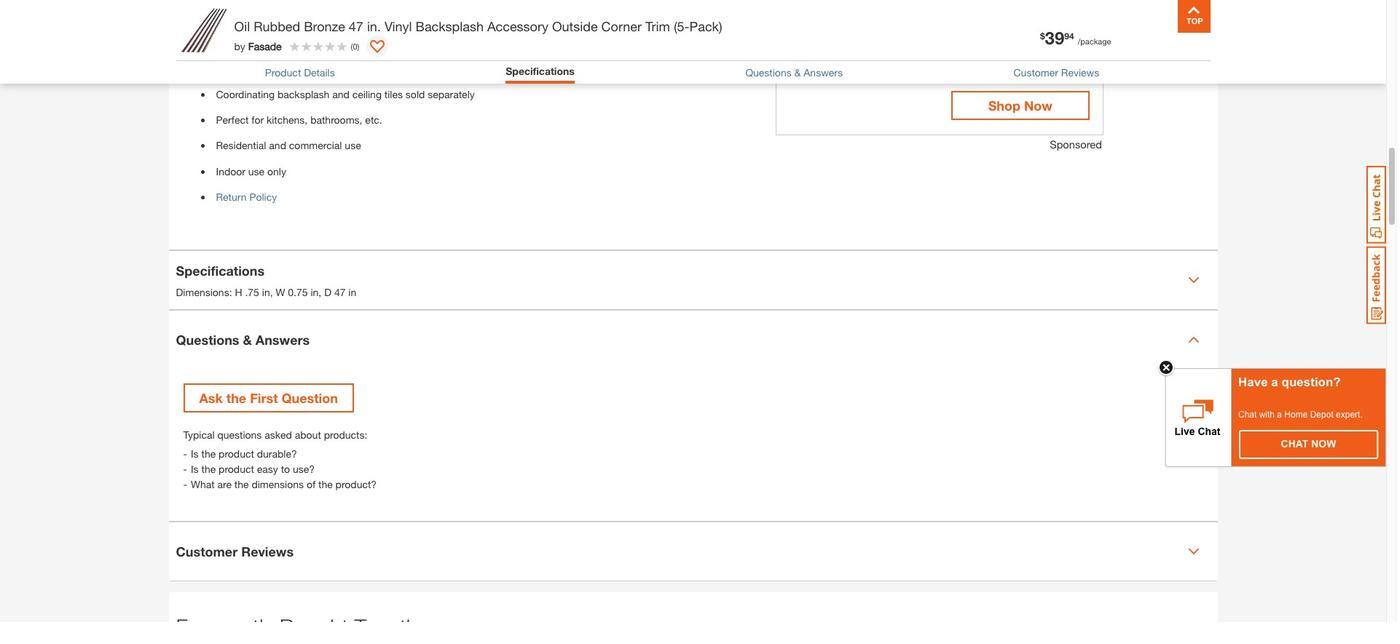 Task type: describe. For each thing, give the bounding box(es) containing it.
proof,
[[282, 37, 308, 49]]

94
[[1065, 30, 1074, 41]]

(5-
[[674, 18, 690, 34]]

dimensions
[[252, 479, 304, 491]]

$ 4 28 /sq. ft. ( $ 89 . 97 )
[[955, 50, 1039, 71]]

0 horizontal spatial customer
[[176, 544, 238, 560]]

coordinating
[[216, 88, 275, 101]]

chat now link
[[1240, 431, 1378, 459]]

1 in from the left
[[262, 286, 270, 298]]

pack)
[[690, 18, 722, 34]]

the down typical at bottom
[[201, 448, 216, 460]]

.75
[[245, 286, 259, 298]]

3 in from the left
[[348, 286, 356, 298]]

are inside the typical questions asked about products: is the product durable? is the product easy to use? what are the dimensions of the product?
[[217, 479, 232, 491]]

five
[[282, 11, 298, 24]]

1 vertical spatial questions
[[176, 332, 239, 348]]

return policy
[[216, 191, 277, 203]]

cloth
[[438, 63, 461, 75]]

question
[[282, 390, 338, 406]]

39
[[1045, 28, 1065, 48]]

perfect for kitchens, bathrooms, etc.
[[216, 114, 382, 126]]

h
[[235, 286, 242, 298]]

typical questions asked about products: is the product durable? is the product easy to use? what are the dimensions of the product?
[[183, 429, 377, 491]]

perfect
[[216, 114, 249, 126]]

backsplash
[[416, 18, 484, 34]]

0
[[353, 41, 357, 51]]

accessory
[[487, 18, 548, 34]]

$ for 4
[[955, 52, 960, 63]]

/sq.
[[983, 59, 997, 68]]

policy
[[249, 191, 277, 203]]

vinyl
[[385, 18, 412, 34]]

trim
[[645, 18, 670, 34]]

and right the water
[[390, 63, 407, 75]]

indoor
[[216, 165, 245, 177]]

1 , from the left
[[270, 286, 273, 298]]

use?
[[293, 463, 315, 476]]

4
[[960, 50, 970, 71]]

0 vertical spatial )
[[357, 41, 359, 51]]

product
[[265, 66, 301, 79]]

d
[[324, 286, 331, 298]]

corner
[[601, 18, 642, 34]]

28
[[970, 52, 979, 63]]

kitchens,
[[267, 114, 308, 126]]

return policy link
[[216, 191, 277, 203]]

1 horizontal spatial $
[[1010, 59, 1015, 68]]

0 vertical spatial customer
[[1014, 66, 1058, 79]]

coordinating backsplash and ceiling tiles sold separately
[[216, 88, 475, 101]]

trims are rust-proof, mold and mildew resistant and waterproof
[[216, 37, 503, 49]]

now
[[1311, 439, 1336, 450]]

ask the first question button
[[183, 384, 354, 413]]

to
[[281, 463, 290, 476]]

resistant
[[392, 37, 431, 49]]

1 horizontal spatial &
[[794, 66, 801, 79]]

rubbed
[[254, 18, 300, 34]]

what
[[191, 479, 215, 491]]

mold
[[311, 37, 334, 49]]

specifications for specifications dimensions: h .75 in , w 0.75 in , d 47 in
[[176, 263, 265, 279]]

separately
[[428, 88, 475, 101]]

bronze
[[304, 18, 345, 34]]

the inside button
[[226, 390, 246, 406]]

cleans
[[216, 63, 247, 75]]

cleans easily with warm, soapy water and a soft cloth
[[216, 63, 461, 75]]

and right the mold
[[337, 37, 354, 49]]

specifications for specifications
[[506, 65, 575, 77]]

chat with a home depot expert.
[[1238, 410, 1363, 421]]

47 for bronze
[[349, 18, 363, 34]]

have
[[1238, 376, 1268, 390]]

outside
[[329, 11, 363, 24]]

the left dimensions on the bottom of the page
[[234, 479, 249, 491]]

0 vertical spatial questions & answers
[[746, 66, 843, 79]]

) inside the $ 4 28 /sq. ft. ( $ 89 . 97 )
[[1037, 59, 1039, 68]]

backsplash
[[278, 88, 330, 101]]

dimensions:
[[176, 286, 232, 298]]

waterproof
[[454, 37, 503, 49]]

etc.
[[365, 114, 382, 126]]

about
[[295, 429, 321, 441]]

for
[[251, 114, 264, 126]]

indoor use only
[[216, 165, 286, 177]]

w
[[276, 286, 285, 298]]

sponsored
[[1050, 138, 1102, 151]]

pack
[[216, 11, 239, 24]]

ask the first question
[[199, 390, 338, 406]]

the up what
[[201, 463, 216, 476]]

2 product from the top
[[219, 463, 254, 476]]

in. for outside
[[315, 11, 326, 24]]

1 horizontal spatial with
[[1259, 410, 1275, 421]]

0 horizontal spatial answers
[[256, 332, 310, 348]]

return
[[216, 191, 247, 203]]

easy
[[257, 463, 278, 476]]

caret image
[[1188, 546, 1199, 558]]

in. for vinyl
[[367, 18, 381, 34]]

details
[[304, 66, 335, 79]]

commercial
[[289, 139, 342, 152]]

home
[[1285, 410, 1308, 421]]



Task type: locate. For each thing, give the bounding box(es) containing it.
soapy
[[331, 63, 359, 75]]

with right the easily
[[279, 63, 298, 75]]

1 horizontal spatial customer reviews
[[1014, 66, 1099, 79]]

water
[[362, 63, 387, 75]]

feedback link image
[[1367, 246, 1386, 325]]

shop now
[[988, 98, 1053, 114]]

1 horizontal spatial answers
[[804, 66, 843, 79]]

1 vertical spatial specifications
[[176, 263, 265, 279]]

durable?
[[257, 448, 297, 460]]

1 horizontal spatial ,
[[319, 286, 321, 298]]

2 in from the left
[[311, 286, 319, 298]]

residential and commercial use
[[216, 139, 361, 152]]

47 right five
[[301, 11, 313, 24]]

) right the '97'
[[1037, 59, 1039, 68]]

1 horizontal spatial questions & answers
[[746, 66, 843, 79]]

in right '.75'
[[262, 286, 270, 298]]

1 caret image from the top
[[1188, 275, 1199, 286]]

2 , from the left
[[319, 286, 321, 298]]

1 product from the top
[[219, 448, 254, 460]]

$ left 94
[[1040, 30, 1045, 41]]

ft.
[[999, 59, 1006, 68]]

with right 'chat'
[[1259, 410, 1275, 421]]

product
[[219, 448, 254, 460], [219, 463, 254, 476]]

1 horizontal spatial are
[[243, 37, 257, 49]]

of
[[307, 479, 316, 491]]

0 horizontal spatial questions
[[176, 332, 239, 348]]

are right what
[[217, 479, 232, 491]]

47 for five
[[301, 11, 313, 24]]

products:
[[324, 429, 367, 441]]

, left w
[[270, 286, 273, 298]]

is down typical at bottom
[[191, 448, 199, 460]]

caret image
[[1188, 275, 1199, 286], [1188, 334, 1199, 346]]

1 is from the top
[[191, 448, 199, 460]]

chat
[[1238, 410, 1257, 421]]

specifications up dimensions:
[[176, 263, 265, 279]]

typical
[[183, 429, 215, 441]]

0 vertical spatial (
[[351, 41, 353, 51]]

chat now
[[1281, 439, 1336, 450]]

0 horizontal spatial $
[[955, 52, 960, 63]]

0 vertical spatial customer reviews
[[1014, 66, 1099, 79]]

bathrooms,
[[310, 114, 362, 126]]

trims
[[216, 37, 240, 49]]

fasade
[[248, 40, 282, 52]]

( right ft.
[[1008, 59, 1010, 68]]

in. up mildew
[[367, 18, 381, 34]]

a right have
[[1271, 376, 1278, 390]]

pack includes five 47 in. outside corner trims
[[216, 11, 420, 24]]

a left home
[[1277, 410, 1282, 421]]

product left easy
[[219, 463, 254, 476]]

$ left 28
[[955, 52, 960, 63]]

the right the of
[[318, 479, 333, 491]]

are
[[243, 37, 257, 49], [217, 479, 232, 491]]

0 horizontal spatial (
[[351, 41, 353, 51]]

, left d in the left top of the page
[[319, 286, 321, 298]]

0 vertical spatial product
[[219, 448, 254, 460]]

0 vertical spatial &
[[794, 66, 801, 79]]

top button
[[1178, 0, 1210, 33]]

questions
[[746, 66, 792, 79], [176, 332, 239, 348]]

2 vertical spatial a
[[1277, 410, 1282, 421]]

0 vertical spatial reviews
[[1061, 66, 1099, 79]]

1 horizontal spatial reviews
[[1061, 66, 1099, 79]]

sold
[[406, 88, 425, 101]]

0 horizontal spatial with
[[279, 63, 298, 75]]

are down oil
[[243, 37, 257, 49]]

includes
[[242, 11, 280, 24]]

1 vertical spatial caret image
[[1188, 334, 1199, 346]]

0 vertical spatial caret image
[[1188, 275, 1199, 286]]

1 vertical spatial )
[[1037, 59, 1039, 68]]

/package
[[1078, 36, 1111, 46]]

customer reviews button
[[1014, 66, 1099, 79], [1014, 66, 1099, 79], [169, 523, 1218, 581]]

mildew
[[357, 37, 389, 49]]

product image image
[[180, 7, 227, 55]]

asked
[[265, 429, 292, 441]]

ask
[[199, 390, 223, 406]]

)
[[357, 41, 359, 51], [1037, 59, 1039, 68]]

specifications down accessory
[[506, 65, 575, 77]]

specifications inside specifications dimensions: h .75 in , w 0.75 in , d 47 in
[[176, 263, 265, 279]]

$ inside $ 39 94 /package
[[1040, 30, 1045, 41]]

display image
[[370, 40, 385, 55]]

oil rubbed bronze 47 in. vinyl backsplash accessory outside corner trim (5-pack)
[[234, 18, 722, 34]]

1 horizontal spatial specifications
[[506, 65, 575, 77]]

1 vertical spatial answers
[[256, 332, 310, 348]]

depot
[[1310, 410, 1334, 421]]

( left mildew
[[351, 41, 353, 51]]

0 vertical spatial with
[[279, 63, 298, 75]]

residential
[[216, 139, 266, 152]]

2 is from the top
[[191, 463, 199, 476]]

product details
[[265, 66, 335, 79]]

have a question?
[[1238, 376, 1341, 390]]

soft
[[418, 63, 435, 75]]

0 horizontal spatial reviews
[[241, 544, 294, 560]]

now
[[1024, 98, 1053, 114]]

customer up now
[[1014, 66, 1058, 79]]

use down the bathrooms,
[[345, 139, 361, 152]]

0 horizontal spatial in.
[[315, 11, 326, 24]]

expert.
[[1336, 410, 1363, 421]]

1 vertical spatial customer reviews
[[176, 544, 294, 560]]

97
[[1026, 59, 1035, 68]]

1 vertical spatial with
[[1259, 410, 1275, 421]]

shop
[[988, 98, 1021, 114]]

0 horizontal spatial in
[[262, 286, 270, 298]]

&
[[794, 66, 801, 79], [243, 332, 252, 348]]

questions
[[217, 429, 262, 441]]

in left d in the left top of the page
[[311, 286, 319, 298]]

$
[[1040, 30, 1045, 41], [955, 52, 960, 63], [1010, 59, 1015, 68]]

0 horizontal spatial ,
[[270, 286, 273, 298]]

0 horizontal spatial specifications
[[176, 263, 265, 279]]

live chat image
[[1367, 166, 1386, 244]]

2 horizontal spatial $
[[1040, 30, 1045, 41]]

1 vertical spatial (
[[1008, 59, 1010, 68]]

1 vertical spatial use
[[248, 165, 265, 177]]

1 vertical spatial reviews
[[241, 544, 294, 560]]

( 0 )
[[351, 41, 359, 51]]

0 vertical spatial answers
[[804, 66, 843, 79]]

1 horizontal spatial 47
[[334, 286, 346, 298]]

0 horizontal spatial )
[[357, 41, 359, 51]]

0 vertical spatial is
[[191, 448, 199, 460]]

1 vertical spatial is
[[191, 463, 199, 476]]

is up what
[[191, 463, 199, 476]]

outside
[[552, 18, 598, 34]]

the right ask
[[226, 390, 246, 406]]

47 inside specifications dimensions: h .75 in , w 0.75 in , d 47 in
[[334, 286, 346, 298]]

1 vertical spatial &
[[243, 332, 252, 348]]

in right d in the left top of the page
[[348, 286, 356, 298]]

0 horizontal spatial use
[[248, 165, 265, 177]]

and up the only
[[269, 139, 286, 152]]

tiles
[[384, 88, 403, 101]]

in. left outside
[[315, 11, 326, 24]]

,
[[270, 286, 273, 298], [319, 286, 321, 298]]

0 horizontal spatial 47
[[301, 11, 313, 24]]

1 horizontal spatial (
[[1008, 59, 1010, 68]]

1 vertical spatial product
[[219, 463, 254, 476]]

specifications dimensions: h .75 in , w 0.75 in , d 47 in
[[176, 263, 356, 298]]

0.75
[[288, 286, 308, 298]]

$ right ft.
[[1010, 59, 1015, 68]]

1 horizontal spatial in
[[311, 286, 319, 298]]

corner
[[365, 11, 395, 24]]

only
[[267, 165, 286, 177]]

47 up trims are rust-proof, mold and mildew resistant and waterproof
[[349, 18, 363, 34]]

1 horizontal spatial questions
[[746, 66, 792, 79]]

0 horizontal spatial &
[[243, 332, 252, 348]]

89
[[1015, 59, 1024, 68]]

product down questions
[[219, 448, 254, 460]]

1 horizontal spatial use
[[345, 139, 361, 152]]

the
[[226, 390, 246, 406], [201, 448, 216, 460], [201, 463, 216, 476], [234, 479, 249, 491], [318, 479, 333, 491]]

ceiling
[[352, 88, 382, 101]]

0 vertical spatial a
[[410, 63, 415, 75]]

( inside the $ 4 28 /sq. ft. ( $ 89 . 97 )
[[1008, 59, 1010, 68]]

with
[[279, 63, 298, 75], [1259, 410, 1275, 421]]

2 caret image from the top
[[1188, 334, 1199, 346]]

answers
[[804, 66, 843, 79], [256, 332, 310, 348]]

47 right d in the left top of the page
[[334, 286, 346, 298]]

$ 39 94 /package
[[1040, 28, 1111, 48]]

2 horizontal spatial 47
[[349, 18, 363, 34]]

oil
[[234, 18, 250, 34]]

0 vertical spatial questions
[[746, 66, 792, 79]]

1 horizontal spatial )
[[1037, 59, 1039, 68]]

a left soft on the top
[[410, 63, 415, 75]]

trims
[[398, 11, 420, 24]]

reviews down '/package'
[[1061, 66, 1099, 79]]

easily
[[250, 63, 276, 75]]

product?
[[336, 479, 377, 491]]

) left 'display' "image"
[[357, 41, 359, 51]]

1 vertical spatial a
[[1271, 376, 1278, 390]]

47
[[301, 11, 313, 24], [349, 18, 363, 34], [334, 286, 346, 298]]

1 horizontal spatial in.
[[367, 18, 381, 34]]

question?
[[1282, 376, 1341, 390]]

by fasade
[[234, 40, 282, 52]]

1 vertical spatial customer
[[176, 544, 238, 560]]

use left the only
[[248, 165, 265, 177]]

2 horizontal spatial in
[[348, 286, 356, 298]]

0 horizontal spatial are
[[217, 479, 232, 491]]

customer down what
[[176, 544, 238, 560]]

questions & answers
[[746, 66, 843, 79], [176, 332, 310, 348]]

warm,
[[300, 63, 329, 75]]

and down cleans easily with warm, soapy water and a soft cloth
[[332, 88, 350, 101]]

and down backsplash
[[434, 37, 451, 49]]

rust-
[[260, 37, 282, 49]]

1 vertical spatial questions & answers
[[176, 332, 310, 348]]

0 vertical spatial specifications
[[506, 65, 575, 77]]

0 horizontal spatial questions & answers
[[176, 332, 310, 348]]

$ for 39
[[1040, 30, 1045, 41]]

polar frost 14.8 in. w x 25.6 in. l waterproof adhesive no grout vinyl wall tile (21 sq. ft./case) image
[[791, 0, 933, 120]]

0 vertical spatial are
[[243, 37, 257, 49]]

0 horizontal spatial customer reviews
[[176, 544, 294, 560]]

reviews
[[1061, 66, 1099, 79], [241, 544, 294, 560]]

reviews down dimensions on the bottom of the page
[[241, 544, 294, 560]]

1 horizontal spatial customer
[[1014, 66, 1058, 79]]

1 vertical spatial are
[[217, 479, 232, 491]]

shop now button
[[951, 91, 1090, 120]]

0 vertical spatial use
[[345, 139, 361, 152]]



Task type: vqa. For each thing, say whether or not it's contained in the screenshot.
1st /
no



